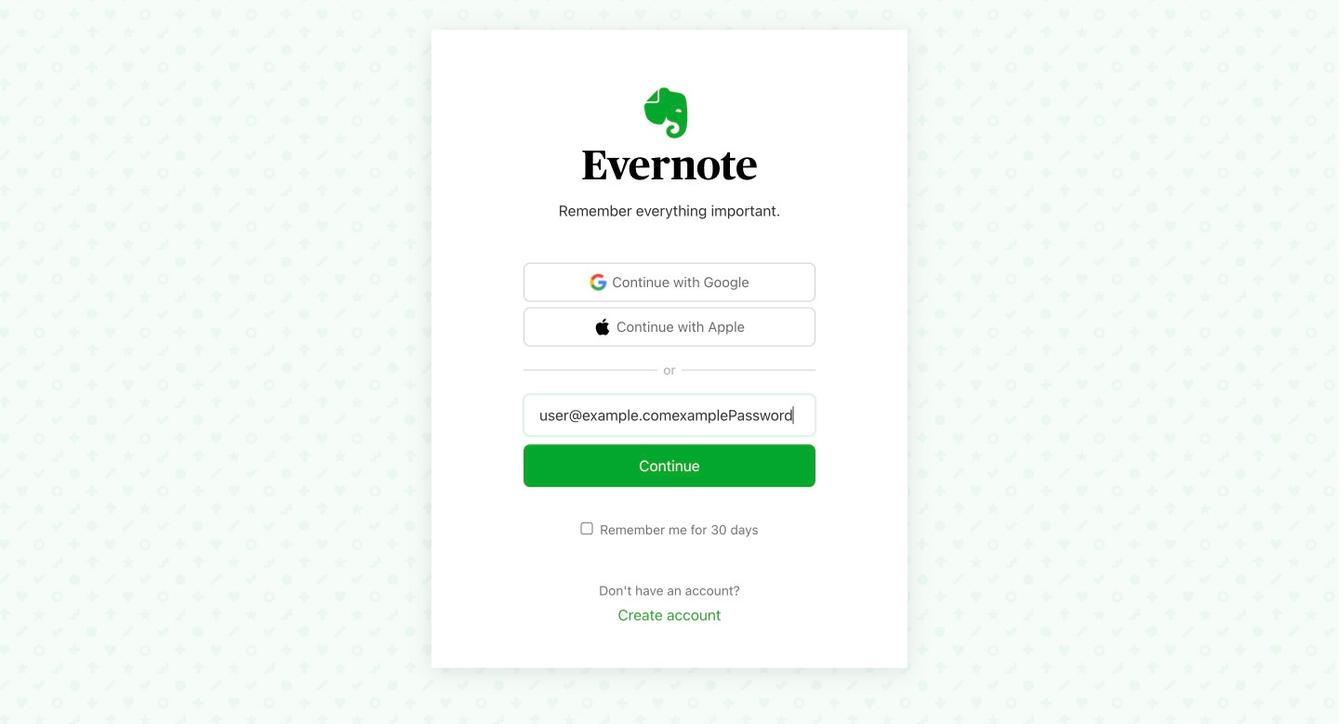Task type: locate. For each thing, give the bounding box(es) containing it.
None submit
[[524, 445, 816, 487]]

None checkbox
[[581, 523, 593, 535]]



Task type: describe. For each thing, give the bounding box(es) containing it.
Email address or username text field
[[524, 394, 816, 436]]



Task type: vqa. For each thing, say whether or not it's contained in the screenshot.
Account field
no



